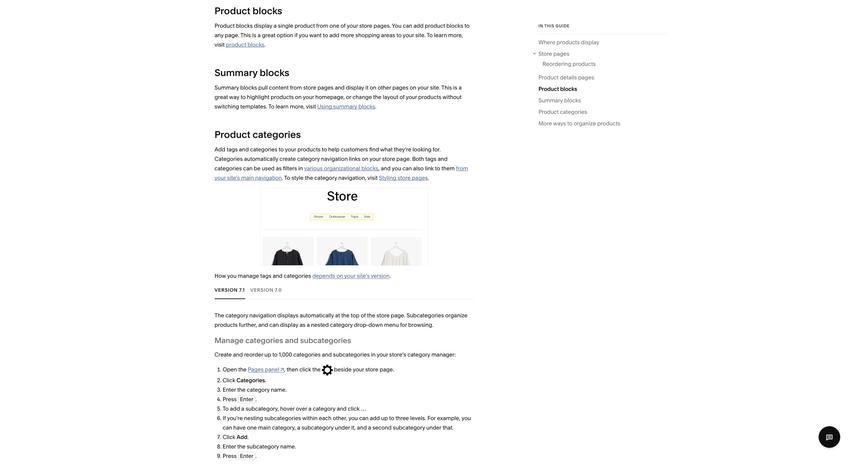 Task type: vqa. For each thing, say whether or not it's contained in the screenshot.
under
yes



Task type: describe. For each thing, give the bounding box(es) containing it.
categories up the 'site's'
[[215, 165, 242, 172]]

add right the you
[[414, 22, 424, 29]]

other
[[378, 84, 392, 91]]

templates.
[[241, 103, 268, 110]]

store pages button
[[532, 49, 667, 59]]

pages up "layout"
[[393, 84, 409, 91]]

displays
[[278, 313, 299, 319]]

version 7.1
[[215, 287, 245, 293]]

from your site's main navigation link
[[215, 165, 468, 181]]

1 vertical spatial subcategories
[[333, 352, 370, 359]]

pages
[[248, 367, 264, 374]]

automatically inside the category navigation displays automatically at the top of the store page. subcategories organize products further, and can display as a nested category drop-down menu for browsing.
[[300, 313, 334, 319]]

on inside "add tags and categories to your products to help customers find what they're looking for. categories automatically create category navigation links on your store page. both tags and categories can be used as filters in"
[[362, 156, 369, 162]]

pages.
[[374, 22, 391, 29]]

tab list containing version 7.1
[[215, 281, 474, 300]]

using summary blocks link
[[318, 103, 376, 110]]

category right store's
[[408, 352, 431, 359]]

pages panel
[[248, 367, 280, 374]]

product blocks .
[[226, 41, 266, 48]]

learn inside summary blocks pull content from store pages and display it on other pages on your site. this is a great way to highlight products on your homepage, or change the layout of your products without switching templates. to learn more, visit
[[276, 103, 289, 110]]

you right the example,
[[462, 415, 471, 422]]

homepage,
[[316, 94, 345, 101]]

a inside the category navigation displays automatically at the top of the store page. subcategories organize products further, and can display as a nested category drop-down menu for browsing.
[[307, 322, 310, 329]]

pages panel link
[[248, 367, 284, 374]]

a left single
[[274, 22, 277, 29]]

various
[[304, 165, 323, 172]]

to inside summary blocks pull content from store pages and display it on other pages on your site. this is a great way to highlight products on your homepage, or change the layout of your products without switching templates. to learn more, visit
[[269, 103, 275, 110]]

a up you're
[[242, 406, 245, 413]]

manage categories and subcategories
[[215, 337, 352, 346]]

in
[[539, 23, 544, 28]]

0 horizontal spatial subcategory
[[247, 444, 279, 451]]

store pages link
[[539, 49, 667, 59]]

categories left depends
[[284, 273, 311, 280]]

can down if
[[223, 425, 232, 432]]

version 7.1 button
[[215, 281, 245, 300]]

page. down store's
[[380, 367, 395, 374]]

the up "down"
[[367, 313, 376, 319]]

subcategories inside "click categories . enter the category name. press enter . to add a subcategory, hover over a category and click … if you're nesting subcategories within each other, you can add up to three levels. for example, you can have one main category, a subcategory under it, and a second subcategory under that. click add . enter the subcategory name. press enter ."
[[265, 415, 301, 422]]

1 horizontal spatial subcategory
[[302, 425, 334, 432]]

change
[[353, 94, 372, 101]]

more, inside summary blocks pull content from store pages and display it on other pages on your site. this is a great way to highlight products on your homepage, or change the layout of your products without switching templates. to learn more, visit
[[290, 103, 305, 110]]

you up it,
[[349, 415, 358, 422]]

2 press from the top
[[223, 453, 237, 460]]

switching
[[215, 103, 239, 110]]

version 7.0
[[251, 287, 282, 293]]

the
[[215, 313, 224, 319]]

a inside summary blocks pull content from store pages and display it on other pages on your site. this is a great way to highlight products on your homepage, or change the layout of your products without switching templates. to learn more, visit
[[459, 84, 462, 91]]

it,
[[352, 425, 356, 432]]

main inside "click categories . enter the category name. press enter . to add a subcategory, hover over a category and click … if you're nesting subcategories within each other, you can add up to three levels. for example, you can have one main category, a subcategory under it, and a second subcategory under that. click add . enter the subcategory name. press enter ."
[[258, 425, 271, 432]]

create and reorder up to 1,000 categories and subcategories in your store's category manager:
[[215, 352, 456, 359]]

reordering products link
[[543, 59, 596, 71]]

this inside summary blocks pull content from store pages and display it on other pages on your site. this is a great way to highlight products on your homepage, or change the layout of your products without switching templates. to learn more, visit
[[442, 84, 452, 91]]

using summary blocks .
[[318, 103, 377, 110]]

the down various
[[305, 175, 313, 181]]

used
[[262, 165, 275, 172]]

at
[[336, 313, 340, 319]]

, then click the
[[284, 367, 322, 374]]

looking
[[413, 146, 432, 153]]

styling
[[379, 175, 397, 181]]

store right the styling
[[398, 175, 411, 181]]

category inside "add tags and categories to your products to help customers find what they're looking for. categories automatically create category navigation links on your store page. both tags and categories can be used as filters in"
[[297, 156, 320, 162]]

them
[[442, 165, 455, 172]]

various organizational blocks link
[[304, 165, 379, 172]]

product inside product blocks display a single product from one of your store pages. you can add product blocks to any page. this is a great option if you want to add more shopping areas to your site. to learn more, visit
[[215, 22, 235, 29]]

store inside product blocks display a single product from one of your store pages. you can add product blocks to any page. this is a great option if you want to add more shopping areas to your site. to learn more, visit
[[360, 22, 373, 29]]

1 press from the top
[[223, 396, 237, 403]]

over
[[296, 406, 307, 413]]

2 horizontal spatial subcategory
[[393, 425, 425, 432]]

and right it,
[[357, 425, 367, 432]]

on right depends
[[337, 273, 343, 280]]

open the
[[223, 367, 248, 374]]

category_navigation.png image
[[261, 188, 429, 266]]

and up , then click the
[[322, 352, 332, 359]]

can up styling store pages "link"
[[403, 165, 412, 172]]

store inside the category navigation displays automatically at the top of the store page. subcategories organize products further, and can display as a nested category drop-down menu for browsing.
[[377, 313, 390, 319]]

you right how
[[227, 273, 237, 280]]

nested
[[311, 322, 329, 329]]

and up 7.0
[[273, 273, 283, 280]]

2 horizontal spatial product
[[425, 22, 446, 29]]

customers
[[341, 146, 368, 153]]

0 horizontal spatial product
[[226, 41, 247, 48]]

store pages
[[539, 50, 570, 57]]

more, inside product blocks display a single product from one of your store pages. you can add product blocks to any page. this is a great option if you want to add more shopping areas to your site. to learn more, visit
[[449, 32, 464, 39]]

7.1
[[239, 287, 245, 293]]

also
[[414, 165, 424, 172]]

1,000
[[279, 352, 292, 359]]

of for the
[[361, 313, 366, 319]]

a up product blocks .
[[258, 32, 261, 39]]

and up the 'site's'
[[239, 146, 249, 153]]

of inside summary blocks pull content from store pages and display it on other pages on your site. this is a great way to highlight products on your homepage, or change the layout of your products without switching templates. to learn more, visit
[[400, 94, 405, 101]]

reordering products
[[543, 61, 596, 68]]

category down at
[[330, 322, 353, 329]]

and right create at the bottom of the page
[[233, 352, 243, 359]]

as inside the category navigation displays automatically at the top of the store page. subcategories organize products further, and can display as a nested category drop-down menu for browsing.
[[300, 322, 306, 329]]

open
[[223, 367, 237, 374]]

any
[[215, 32, 224, 39]]

filters
[[283, 165, 297, 172]]

to inside "click categories . enter the category name. press enter . to add a subcategory, hover over a category and click … if you're nesting subcategories within each other, you can add up to three levels. for example, you can have one main category, a subcategory under it, and a second subcategory under that. click add . enter the subcategory name. press enter ."
[[223, 406, 229, 413]]

details
[[560, 74, 578, 81]]

subcategory,
[[246, 406, 279, 413]]

for
[[401, 322, 407, 329]]

great inside summary blocks pull content from store pages and display it on other pages on your site. this is a great way to highlight products on your homepage, or change the layout of your products without switching templates. to learn more, visit
[[215, 94, 228, 101]]

automatically inside "add tags and categories to your products to help customers find what they're looking for. categories automatically create category navigation links on your store page. both tags and categories can be used as filters in"
[[244, 156, 279, 162]]

where products display
[[539, 39, 600, 46]]

1 click from the top
[[223, 377, 236, 384]]

the category navigation displays automatically at the top of the store page. subcategories organize products further, and can display as a nested category drop-down menu for browsing.
[[215, 313, 468, 329]]

as inside "add tags and categories to your products to help customers find what they're looking for. categories automatically create category navigation links on your store page. both tags and categories can be used as filters in"
[[276, 165, 282, 172]]

0 horizontal spatial product blocks
[[215, 5, 283, 17]]

to inside summary blocks pull content from store pages and display it on other pages on your site. this is a great way to highlight products on your homepage, or change the layout of your products without switching templates. to learn more, visit
[[241, 94, 246, 101]]

0 vertical spatial ,
[[379, 165, 380, 172]]

option
[[277, 32, 294, 39]]

0 vertical spatial product categories
[[539, 109, 588, 116]]

various organizational blocks , and you can also link to them
[[304, 165, 456, 172]]

summary
[[334, 103, 357, 110]]

from your site's main navigation
[[215, 165, 468, 181]]

the right open
[[239, 367, 247, 374]]

the right at
[[342, 313, 350, 319]]

a right over
[[309, 406, 312, 413]]

version for version 7.0
[[251, 287, 274, 293]]

site. inside summary blocks pull content from store pages and display it on other pages on your site. this is a great way to highlight products on your homepage, or change the layout of your products without switching templates. to learn more, visit
[[430, 84, 441, 91]]

click inside "click categories . enter the category name. press enter . to add a subcategory, hover over a category and click … if you're nesting subcategories within each other, you can add up to three levels. for example, you can have one main category, a subcategory under it, and a second subcategory under that. click add . enter the subcategory name. press enter ."
[[348, 406, 360, 413]]

0 horizontal spatial tags
[[227, 146, 238, 153]]

categories up , then click the
[[294, 352, 321, 359]]

1 horizontal spatial product
[[295, 22, 315, 29]]

add up second
[[370, 415, 380, 422]]

browsing.
[[409, 322, 434, 329]]

1 vertical spatial name.
[[281, 444, 296, 451]]

further,
[[239, 322, 257, 329]]

if
[[295, 32, 298, 39]]

create
[[280, 156, 296, 162]]

summary inside summary blocks pull content from store pages and display it on other pages on your site. this is a great way to highlight products on your homepage, or change the layout of your products without switching templates. to learn more, visit
[[215, 84, 239, 91]]

page. inside product blocks display a single product from one of your store pages. you can add product blocks to any page. this is a great option if you want to add more shopping areas to your site. to learn more, visit
[[225, 32, 240, 39]]

display up store pages dropdown button
[[582, 39, 600, 46]]

categories up reorder
[[246, 337, 284, 346]]

add inside "add tags and categories to your products to help customers find what they're looking for. categories automatically create category navigation links on your store page. both tags and categories can be used as filters in"
[[215, 146, 226, 153]]

to inside "click categories . enter the category name. press enter . to add a subcategory, hover over a category and click … if you're nesting subcategories within each other, you can add up to three levels. for example, you can have one main category, a subcategory under it, and a second subcategory under that. click add . enter the subcategory name. press enter ."
[[390, 415, 395, 422]]

guide
[[556, 23, 570, 28]]

page. inside "add tags and categories to your products to help customers find what they're looking for. categories automatically create category navigation links on your store page. both tags and categories can be used as filters in"
[[397, 156, 411, 162]]

on left homepage,
[[295, 94, 302, 101]]

blocks inside "link"
[[565, 97, 582, 104]]

0 vertical spatial name.
[[271, 387, 287, 394]]

styling store pages link
[[379, 175, 428, 181]]

version 7.0 button
[[251, 281, 282, 300]]

2 vertical spatial tags
[[261, 273, 272, 280]]

your inside from your site's main navigation
[[215, 175, 226, 181]]

the down the 'open the'
[[238, 387, 246, 394]]

category up further,
[[226, 313, 248, 319]]

without
[[443, 94, 462, 101]]

menu
[[384, 322, 399, 329]]

and up them
[[438, 156, 448, 162]]

visit inside summary blocks pull content from store pages and display it on other pages on your site. this is a great way to highlight products on your homepage, or change the layout of your products without switching templates. to learn more, visit
[[306, 103, 316, 110]]

1 horizontal spatial organize
[[574, 120, 597, 127]]

category up each
[[313, 406, 336, 413]]

0 horizontal spatial summary blocks
[[215, 67, 290, 79]]

more
[[539, 120, 553, 127]]

using
[[318, 103, 332, 110]]

category,
[[272, 425, 296, 432]]

add tags and categories to your products to help customers find what they're looking for. categories automatically create category navigation links on your store page. both tags and categories can be used as filters in
[[215, 146, 448, 172]]

0 vertical spatial click
[[300, 367, 311, 374]]



Task type: locate. For each thing, give the bounding box(es) containing it.
categories up create
[[253, 129, 301, 140]]

is up the without
[[454, 84, 458, 91]]

and inside summary blocks pull content from store pages and display it on other pages on your site. this is a great way to highlight products on your homepage, or change the layout of your products without switching templates. to learn more, visit
[[335, 84, 345, 91]]

summary blocks down product blocks link
[[539, 97, 582, 104]]

0 vertical spatial is
[[252, 32, 257, 39]]

2 version from the left
[[251, 287, 274, 293]]

panel
[[265, 367, 280, 374]]

version
[[371, 273, 390, 280]]

0 horizontal spatial click
[[300, 367, 311, 374]]

0 horizontal spatial great
[[215, 94, 228, 101]]

0 vertical spatial this
[[241, 32, 251, 39]]

1 vertical spatial product blocks
[[539, 86, 578, 93]]

the down the have on the bottom of page
[[238, 444, 246, 451]]

display inside the category navigation displays automatically at the top of the store page. subcategories organize products further, and can display as a nested category drop-down menu for browsing.
[[280, 322, 299, 329]]

what
[[381, 146, 393, 153]]

and up homepage,
[[335, 84, 345, 91]]

in up style
[[299, 165, 303, 172]]

of inside product blocks display a single product from one of your store pages. you can add product blocks to any page. this is a great option if you want to add more shopping areas to your site. to learn more, visit
[[341, 22, 346, 29]]

1 vertical spatial is
[[454, 84, 458, 91]]

navigation,
[[339, 175, 367, 181]]

0 vertical spatial visit
[[215, 41, 225, 48]]

pages right details on the top right of page
[[579, 74, 595, 81]]

organize inside the category navigation displays automatically at the top of the store page. subcategories organize products further, and can display as a nested category drop-down menu for browsing.
[[446, 313, 468, 319]]

0 horizontal spatial under
[[335, 425, 350, 432]]

navigation down help
[[321, 156, 348, 162]]

0 horizontal spatial in
[[299, 165, 303, 172]]

display inside product blocks display a single product from one of your store pages. you can add product blocks to any page. this is a great option if you want to add more shopping areas to your site. to learn more, visit
[[254, 22, 273, 29]]

navigation inside from your site's main navigation
[[255, 175, 282, 181]]

each
[[319, 415, 332, 422]]

pages up homepage,
[[318, 84, 334, 91]]

layout
[[383, 94, 399, 101]]

can inside product blocks display a single product from one of your store pages. you can add product blocks to any page. this is a great option if you want to add more shopping areas to your site. to learn more, visit
[[403, 22, 413, 29]]

1 horizontal spatial version
[[251, 287, 274, 293]]

display left single
[[254, 22, 273, 29]]

more
[[341, 32, 355, 39]]

1 under from the left
[[335, 425, 350, 432]]

and up other,
[[337, 406, 347, 413]]

2 horizontal spatial tags
[[426, 156, 437, 162]]

store up "down"
[[377, 313, 390, 319]]

more ways to organize products
[[539, 120, 621, 127]]

if
[[223, 415, 226, 422]]

1 vertical spatial ,
[[284, 367, 286, 374]]

1 horizontal spatial add
[[237, 434, 248, 441]]

from up want
[[317, 22, 329, 29]]

click categories . enter the category name. press enter . to add a subcategory, hover over a category and click … if you're nesting subcategories within each other, you can add up to three levels. for example, you can have one main category, a subcategory under it, and a second subcategory under that. click add . enter the subcategory name. press enter .
[[223, 377, 471, 460]]

0 vertical spatial more,
[[449, 32, 464, 39]]

visit inside product blocks display a single product from one of your store pages. you can add product blocks to any page. this is a great option if you want to add more shopping areas to your site. to learn more, visit
[[215, 41, 225, 48]]

0 horizontal spatial automatically
[[244, 156, 279, 162]]

a left nested
[[307, 322, 310, 329]]

categories inside "add tags and categories to your products to help customers find what they're looking for. categories automatically create category navigation links on your store page. both tags and categories can be used as filters in"
[[215, 156, 243, 162]]

shopping
[[356, 32, 380, 39]]

0 vertical spatial subcategories
[[301, 337, 352, 346]]

find
[[370, 146, 379, 153]]

product details pages link
[[539, 73, 595, 84]]

learn
[[434, 32, 447, 39], [276, 103, 289, 110]]

version inside 'button'
[[251, 287, 274, 293]]

a up the without
[[459, 84, 462, 91]]

category up subcategory, at the bottom left of page
[[247, 387, 270, 394]]

site's
[[227, 175, 240, 181]]

beside your store page.
[[333, 367, 395, 374]]

from inside from your site's main navigation
[[456, 165, 468, 172]]

1 vertical spatial learn
[[276, 103, 289, 110]]

navigation inside the category navigation displays automatically at the top of the store page. subcategories organize products further, and can display as a nested category drop-down menu for browsing.
[[250, 313, 276, 319]]

1 horizontal spatial click
[[348, 406, 360, 413]]

version left 7.0
[[251, 287, 274, 293]]

0 horizontal spatial as
[[276, 165, 282, 172]]

you
[[299, 32, 308, 39], [392, 165, 402, 172], [227, 273, 237, 280], [349, 415, 358, 422], [462, 415, 471, 422]]

the down create and reorder up to 1,000 categories and subcategories in your store's category manager:
[[313, 367, 321, 374]]

0 vertical spatial up
[[265, 352, 271, 359]]

in inside "add tags and categories to your products to help customers find what they're looking for. categories automatically create category navigation links on your store page. both tags and categories can be used as filters in"
[[299, 165, 303, 172]]

0 vertical spatial categories
[[215, 156, 243, 162]]

category down various
[[315, 175, 337, 181]]

to inside product blocks display a single product from one of your store pages. you can add product blocks to any page. this is a great option if you want to add more shopping areas to your site. to learn more, visit
[[427, 32, 433, 39]]

store down the what
[[382, 156, 396, 162]]

1 vertical spatial click
[[223, 434, 236, 441]]

display inside summary blocks pull content from store pages and display it on other pages on your site. this is a great way to highlight products on your homepage, or change the layout of your products without switching templates. to learn more, visit
[[346, 84, 364, 91]]

summary blocks
[[215, 67, 290, 79], [539, 97, 582, 104]]

is up product blocks .
[[252, 32, 257, 39]]

summary blocks link
[[539, 96, 582, 107]]

category
[[297, 156, 320, 162], [315, 175, 337, 181], [226, 313, 248, 319], [330, 322, 353, 329], [408, 352, 431, 359], [247, 387, 270, 394], [313, 406, 336, 413]]

as right used
[[276, 165, 282, 172]]

you're
[[227, 415, 243, 422]]

0 vertical spatial add
[[215, 146, 226, 153]]

2 click from the top
[[223, 434, 236, 441]]

0 vertical spatial in
[[299, 165, 303, 172]]

category up various
[[297, 156, 320, 162]]

1 vertical spatial visit
[[306, 103, 316, 110]]

0 horizontal spatial organize
[[446, 313, 468, 319]]

0 horizontal spatial learn
[[276, 103, 289, 110]]

1 vertical spatial navigation
[[255, 175, 282, 181]]

main down be
[[241, 175, 254, 181]]

2 horizontal spatial visit
[[368, 175, 378, 181]]

ways
[[554, 120, 567, 127]]

0 vertical spatial one
[[330, 22, 340, 29]]

0 vertical spatial press
[[223, 396, 237, 403]]

up up second
[[382, 415, 388, 422]]

a right category,
[[297, 425, 301, 432]]

visit down various organizational blocks , and you can also link to them
[[368, 175, 378, 181]]

navigation up further,
[[250, 313, 276, 319]]

0 horizontal spatial version
[[215, 287, 238, 293]]

in this guide
[[539, 23, 570, 28]]

0 vertical spatial click
[[223, 377, 236, 384]]

tags up link
[[426, 156, 437, 162]]

subcategory down each
[[302, 425, 334, 432]]

0 vertical spatial navigation
[[321, 156, 348, 162]]

nesting
[[244, 415, 263, 422]]

1 horizontal spatial in
[[371, 352, 376, 359]]

display
[[254, 22, 273, 29], [582, 39, 600, 46], [346, 84, 364, 91], [280, 322, 299, 329]]

1 vertical spatial more,
[[290, 103, 305, 110]]

subcategories up category,
[[265, 415, 301, 422]]

add inside "click categories . enter the category name. press enter . to add a subcategory, hover over a category and click … if you're nesting subcategories within each other, you can add up to three levels. for example, you can have one main category, a subcategory under it, and a second subcategory under that. click add . enter the subcategory name. press enter ."
[[237, 434, 248, 441]]

main inside from your site's main navigation
[[241, 175, 254, 181]]

0 vertical spatial summary blocks
[[215, 67, 290, 79]]

of inside the category navigation displays automatically at the top of the store page. subcategories organize products further, and can display as a nested category drop-down menu for browsing.
[[361, 313, 366, 319]]

manage
[[215, 337, 244, 346]]

on right other
[[410, 84, 417, 91]]

categories up more ways to organize products on the right of the page
[[560, 109, 588, 116]]

this up product blocks .
[[241, 32, 251, 39]]

1 horizontal spatial product categories
[[539, 109, 588, 116]]

reordering
[[543, 61, 572, 68]]

organize
[[574, 120, 597, 127], [446, 313, 468, 319]]

1 vertical spatial add
[[237, 434, 248, 441]]

1 vertical spatial product categories
[[215, 129, 301, 140]]

2 under from the left
[[427, 425, 442, 432]]

site. inside product blocks display a single product from one of your store pages. you can add product blocks to any page. this is a great option if you want to add more shopping areas to your site. to learn more, visit
[[416, 32, 426, 39]]

is inside product blocks display a single product from one of your store pages. you can add product blocks to any page. this is a great option if you want to add more shopping areas to your site. to learn more, visit
[[252, 32, 257, 39]]

how
[[215, 273, 226, 280]]

is inside summary blocks pull content from store pages and display it on other pages on your site. this is a great way to highlight products on your homepage, or change the layout of your products without switching templates. to learn more, visit
[[454, 84, 458, 91]]

where
[[539, 39, 556, 46]]

top
[[351, 313, 360, 319]]

categories up the 'site's'
[[215, 156, 243, 162]]

0 vertical spatial from
[[317, 22, 329, 29]]

blocks inside summary blocks pull content from store pages and display it on other pages on your site. this is a great way to highlight products on your homepage, or change the layout of your products without switching templates. to learn more, visit
[[241, 84, 257, 91]]

depends on your site's version link
[[313, 273, 390, 280]]

2 horizontal spatial of
[[400, 94, 405, 101]]

0 vertical spatial great
[[262, 32, 276, 39]]

product
[[295, 22, 315, 29], [425, 22, 446, 29], [226, 41, 247, 48]]

1 vertical spatial from
[[290, 84, 302, 91]]

1 horizontal spatial product blocks
[[539, 86, 578, 93]]

version for version 7.1
[[215, 287, 238, 293]]

categories up used
[[250, 146, 278, 153]]

1 horizontal spatial this
[[442, 84, 452, 91]]

display down displays
[[280, 322, 299, 329]]

store up shopping
[[360, 22, 373, 29]]

0 vertical spatial organize
[[574, 120, 597, 127]]

one inside product blocks display a single product from one of your store pages. you can add product blocks to any page. this is a great option if you want to add more shopping areas to your site. to learn more, visit
[[330, 22, 340, 29]]

you
[[392, 22, 402, 29]]

product inside "link"
[[539, 74, 559, 81]]

subcategory down three
[[393, 425, 425, 432]]

up right reorder
[[265, 352, 271, 359]]

0 vertical spatial main
[[241, 175, 254, 181]]

click down the have on the bottom of page
[[223, 434, 236, 441]]

1 horizontal spatial as
[[300, 322, 306, 329]]

three
[[396, 415, 409, 422]]

and inside the category navigation displays automatically at the top of the store page. subcategories organize products further, and can display as a nested category drop-down menu for browsing.
[[259, 322, 268, 329]]

page. up for
[[391, 313, 406, 319]]

want
[[310, 32, 322, 39]]

from inside product blocks display a single product from one of your store pages. you can add product blocks to any page. this is a great option if you want to add more shopping areas to your site. to learn more, visit
[[317, 22, 329, 29]]

products inside the category navigation displays automatically at the top of the store page. subcategories organize products further, and can display as a nested category drop-down menu for browsing.
[[215, 322, 238, 329]]

highlight
[[247, 94, 270, 101]]

how you manage tags and categories depends on your site's version .
[[215, 273, 391, 280]]

1 vertical spatial up
[[382, 415, 388, 422]]

pages
[[554, 50, 570, 57], [579, 74, 595, 81], [318, 84, 334, 91], [393, 84, 409, 91], [412, 175, 428, 181]]

tab list
[[215, 281, 474, 300]]

tags up the 'site's'
[[227, 146, 238, 153]]

press down the have on the bottom of page
[[223, 453, 237, 460]]

you inside product blocks display a single product from one of your store pages. you can add product blocks to any page. this is a great option if you want to add more shopping areas to your site. to learn more, visit
[[299, 32, 308, 39]]

page. right any at left top
[[225, 32, 240, 39]]

single
[[278, 22, 294, 29]]

this up the without
[[442, 84, 452, 91]]

drop-
[[354, 322, 369, 329]]

in
[[299, 165, 303, 172], [371, 352, 376, 359]]

example,
[[437, 415, 461, 422]]

subcategories up "beside"
[[333, 352, 370, 359]]

and up 1,000
[[285, 337, 299, 346]]

of up the more
[[341, 22, 346, 29]]

the down other
[[374, 94, 382, 101]]

pages up reordering
[[554, 50, 570, 57]]

1 horizontal spatial summary blocks
[[539, 97, 582, 104]]

. to style the category navigation, visit styling store pages .
[[282, 175, 430, 181]]

version inside button
[[215, 287, 238, 293]]

pages inside dropdown button
[[554, 50, 570, 57]]

it
[[366, 84, 369, 91]]

learn inside product blocks display a single product from one of your store pages. you can add product blocks to any page. this is a great option if you want to add more shopping areas to your site. to learn more, visit
[[434, 32, 447, 39]]

you up styling store pages "link"
[[392, 165, 402, 172]]

store right "beside"
[[366, 367, 379, 374]]

pages down also
[[412, 175, 428, 181]]

depends
[[313, 273, 336, 280]]

from inside summary blocks pull content from store pages and display it on other pages on your site. this is a great way to highlight products on your homepage, or change the layout of your products without switching templates. to learn more, visit
[[290, 84, 302, 91]]

1 horizontal spatial learn
[[434, 32, 447, 39]]

create
[[215, 352, 232, 359]]

one inside "click categories . enter the category name. press enter . to add a subcategory, hover over a category and click … if you're nesting subcategories within each other, you can add up to three levels. for example, you can have one main category, a subcategory under it, and a second subcategory under that. click add . enter the subcategory name. press enter ."
[[247, 425, 257, 432]]

0 horizontal spatial one
[[247, 425, 257, 432]]

0 horizontal spatial add
[[215, 146, 226, 153]]

1 horizontal spatial automatically
[[300, 313, 334, 319]]

site's
[[357, 273, 370, 280]]

categories inside "click categories . enter the category name. press enter . to add a subcategory, hover over a category and click … if you're nesting subcategories within each other, you can add up to three levels. for example, you can have one main category, a subcategory under it, and a second subcategory under that. click add . enter the subcategory name. press enter ."
[[237, 377, 265, 384]]

1 horizontal spatial up
[[382, 415, 388, 422]]

can down …
[[360, 415, 369, 422]]

the inside summary blocks pull content from store pages and display it on other pages on your site. this is a great way to highlight products on your homepage, or change the layout of your products without switching templates. to learn more, visit
[[374, 94, 382, 101]]

way
[[229, 94, 240, 101]]

can right the you
[[403, 22, 413, 29]]

on right links
[[362, 156, 369, 162]]

1 horizontal spatial is
[[454, 84, 458, 91]]

beside
[[334, 367, 352, 374]]

add left the more
[[330, 32, 340, 39]]

hover
[[280, 406, 295, 413]]

0 horizontal spatial of
[[341, 22, 346, 29]]

you right if
[[299, 32, 308, 39]]

1 vertical spatial in
[[371, 352, 376, 359]]

1 horizontal spatial tags
[[261, 273, 272, 280]]

0 horizontal spatial more,
[[290, 103, 305, 110]]

page. inside the category navigation displays automatically at the top of the store page. subcategories organize products further, and can display as a nested category drop-down menu for browsing.
[[391, 313, 406, 319]]

1 version from the left
[[215, 287, 238, 293]]

1 vertical spatial great
[[215, 94, 228, 101]]

store's
[[390, 352, 407, 359]]

and up the styling
[[381, 165, 391, 172]]

1 horizontal spatial more,
[[449, 32, 464, 39]]

0 vertical spatial as
[[276, 165, 282, 172]]

in up beside your store page.
[[371, 352, 376, 359]]

0 horizontal spatial site.
[[416, 32, 426, 39]]

for
[[428, 415, 436, 422]]

name. up hover
[[271, 387, 287, 394]]

name. down category,
[[281, 444, 296, 451]]

0 vertical spatial learn
[[434, 32, 447, 39]]

2 vertical spatial subcategories
[[265, 415, 301, 422]]

on right the it
[[370, 84, 377, 91]]

store inside summary blocks pull content from store pages and display it on other pages on your site. this is a great way to highlight products on your homepage, or change the layout of your products without switching templates. to learn more, visit
[[304, 84, 317, 91]]

1 vertical spatial summary
[[215, 84, 239, 91]]

2 vertical spatial from
[[456, 165, 468, 172]]

2 vertical spatial visit
[[368, 175, 378, 181]]

great up switching
[[215, 94, 228, 101]]

1 horizontal spatial main
[[258, 425, 271, 432]]

other,
[[333, 415, 348, 422]]

can left be
[[243, 165, 253, 172]]

0 vertical spatial automatically
[[244, 156, 279, 162]]

2 vertical spatial summary
[[539, 97, 563, 104]]

product blocks display a single product from one of your store pages. you can add product blocks to any page. this is a great option if you want to add more shopping areas to your site. to learn more, visit
[[215, 22, 470, 48]]

subcategories
[[407, 313, 444, 319]]

store up homepage,
[[304, 84, 317, 91]]

navigation down used
[[255, 175, 282, 181]]

product categories down summary blocks "link"
[[539, 109, 588, 116]]

then
[[287, 367, 298, 374]]

under down other,
[[335, 425, 350, 432]]

navigation inside "add tags and categories to your products to help customers find what they're looking for. categories automatically create category navigation links on your store page. both tags and categories can be used as filters in"
[[321, 156, 348, 162]]

pages inside "link"
[[579, 74, 595, 81]]

1 vertical spatial this
[[442, 84, 452, 91]]

levels.
[[411, 415, 427, 422]]

1 vertical spatial press
[[223, 453, 237, 460]]

content
[[269, 84, 289, 91]]

great inside product blocks display a single product from one of your store pages. you can add product blocks to any page. this is a great option if you want to add more shopping areas to your site. to learn more, visit
[[262, 32, 276, 39]]

products inside "add tags and categories to your products to help customers find what they're looking for. categories automatically create category navigation links on your store page. both tags and categories can be used as filters in"
[[298, 146, 321, 153]]

summary
[[215, 67, 258, 79], [215, 84, 239, 91], [539, 97, 563, 104]]

subcategory
[[302, 425, 334, 432], [393, 425, 425, 432], [247, 444, 279, 451]]

up inside "click categories . enter the category name. press enter . to add a subcategory, hover over a category and click … if you're nesting subcategories within each other, you can add up to three levels. for example, you can have one main category, a subcategory under it, and a second subcategory under that. click add . enter the subcategory name. press enter ."
[[382, 415, 388, 422]]

click
[[223, 377, 236, 384], [223, 434, 236, 441]]

0 vertical spatial tags
[[227, 146, 238, 153]]

a left second
[[368, 425, 372, 432]]

page.
[[225, 32, 240, 39], [397, 156, 411, 162], [391, 313, 406, 319], [380, 367, 395, 374]]

click left …
[[348, 406, 360, 413]]

product details pages
[[539, 74, 595, 81]]

0 horizontal spatial this
[[241, 32, 251, 39]]

of
[[341, 22, 346, 29], [400, 94, 405, 101], [361, 313, 366, 319]]

0 vertical spatial summary
[[215, 67, 258, 79]]

1 vertical spatial main
[[258, 425, 271, 432]]

summary blocks up pull
[[215, 67, 290, 79]]

this
[[241, 32, 251, 39], [442, 84, 452, 91]]

both
[[413, 156, 425, 162]]

links
[[349, 156, 361, 162]]

version down how
[[215, 287, 238, 293]]

version
[[215, 287, 238, 293], [251, 287, 274, 293]]

1 horizontal spatial of
[[361, 313, 366, 319]]

pull
[[259, 84, 268, 91]]

to
[[427, 32, 433, 39], [269, 103, 275, 110], [285, 175, 291, 181], [223, 406, 229, 413]]

can down displays
[[270, 322, 279, 329]]

of right 'top'
[[361, 313, 366, 319]]

the
[[374, 94, 382, 101], [305, 175, 313, 181], [342, 313, 350, 319], [367, 313, 376, 319], [239, 367, 247, 374], [313, 367, 321, 374], [238, 387, 246, 394], [238, 444, 246, 451]]

0 horizontal spatial product categories
[[215, 129, 301, 140]]

1 vertical spatial click
[[348, 406, 360, 413]]

and
[[335, 84, 345, 91], [239, 146, 249, 153], [438, 156, 448, 162], [381, 165, 391, 172], [273, 273, 283, 280], [259, 322, 268, 329], [285, 337, 299, 346], [233, 352, 243, 359], [322, 352, 332, 359], [337, 406, 347, 413], [357, 425, 367, 432]]

store inside "add tags and categories to your products to help customers find what they're looking for. categories automatically create category navigation links on your store page. both tags and categories can be used as filters in"
[[382, 156, 396, 162]]

1 horizontal spatial one
[[330, 22, 340, 29]]

can inside the category navigation displays automatically at the top of the store page. subcategories organize products further, and can display as a nested category drop-down menu for browsing.
[[270, 322, 279, 329]]

can inside "add tags and categories to your products to help customers find what they're looking for. categories automatically create category navigation links on your store page. both tags and categories can be used as filters in"
[[243, 165, 253, 172]]

add up you're
[[230, 406, 240, 413]]

this inside product blocks display a single product from one of your store pages. you can add product blocks to any page. this is a great option if you want to add more shopping areas to your site. to learn more, visit
[[241, 32, 251, 39]]

more ways to organize products link
[[539, 119, 621, 130]]

from right them
[[456, 165, 468, 172]]

of for your
[[341, 22, 346, 29]]

0 vertical spatial of
[[341, 22, 346, 29]]

, left the 'then'
[[284, 367, 286, 374]]

add
[[414, 22, 424, 29], [330, 32, 340, 39], [230, 406, 240, 413], [370, 415, 380, 422]]

summary inside "link"
[[539, 97, 563, 104]]

0 vertical spatial product blocks
[[215, 5, 283, 17]]

1 vertical spatial of
[[400, 94, 405, 101]]

product categories
[[539, 109, 588, 116], [215, 129, 301, 140]]

2 horizontal spatial from
[[456, 165, 468, 172]]

1 vertical spatial categories
[[237, 377, 265, 384]]

organizational
[[324, 165, 361, 172]]

navigation
[[321, 156, 348, 162], [255, 175, 282, 181], [250, 313, 276, 319]]

1 vertical spatial automatically
[[300, 313, 334, 319]]

1 vertical spatial summary blocks
[[539, 97, 582, 104]]

visit down any at left top
[[215, 41, 225, 48]]



